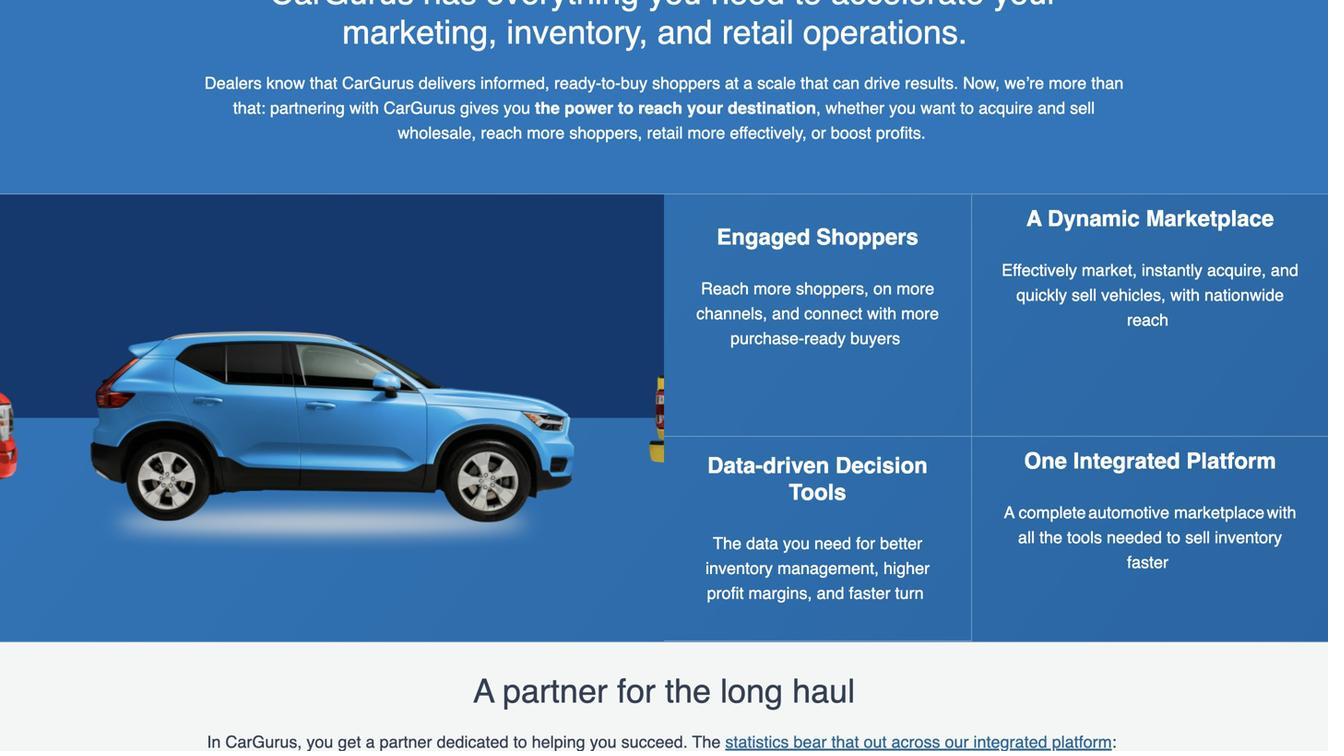 Task type: locate. For each thing, give the bounding box(es) containing it.
1 horizontal spatial reach
[[638, 99, 683, 118]]

with down on
[[867, 304, 897, 323]]

0 vertical spatial a
[[1026, 206, 1042, 232]]

a up effectively
[[1026, 206, 1042, 232]]

2 vertical spatial sell
[[1185, 528, 1210, 547]]

1 vertical spatial inventory
[[706, 560, 773, 578]]

delivers
[[419, 74, 476, 93]]

sell inside , whether you want to acquire and sell wholesale, reach more shoppers, retail more effectively, or boost profits.
[[1070, 99, 1095, 118]]

faster
[[1127, 553, 1169, 572], [849, 584, 891, 603]]

2 vertical spatial reach
[[1127, 311, 1169, 330]]

2 vertical spatial the
[[665, 673, 711, 711]]

on
[[874, 279, 892, 298]]

inventory inside a complete automotive marketplace with all the tools needed to sell inventory faster
[[1215, 528, 1282, 547]]

1 vertical spatial reach
[[481, 124, 522, 143]]

0 horizontal spatial need
[[711, 0, 785, 12]]

cargurus
[[270, 0, 414, 12], [342, 74, 414, 93], [384, 99, 456, 118]]

2 vertical spatial a
[[473, 673, 494, 711]]

the down ready- on the top left of the page
[[535, 99, 560, 118]]

for left the better
[[856, 535, 875, 554]]

0 vertical spatial retail
[[722, 13, 794, 52]]

a left partner
[[473, 673, 494, 711]]

more
[[1049, 74, 1087, 93], [527, 124, 565, 143], [687, 124, 725, 143], [754, 279, 791, 298], [897, 279, 934, 298], [901, 304, 939, 323]]

reach down gives
[[481, 124, 522, 143]]

retail
[[722, 13, 794, 52], [647, 124, 683, 143]]

the
[[535, 99, 560, 118], [1039, 528, 1063, 547], [665, 673, 711, 711]]

cargurus up wholesale,
[[384, 99, 456, 118]]

reach more shoppers, on more channels, and connect with more purchase-ready buyers
[[696, 279, 939, 348]]

your down shoppers
[[687, 99, 723, 118]]

1 vertical spatial your
[[687, 99, 723, 118]]

and up nationwide
[[1271, 261, 1299, 280]]

management,
[[778, 560, 879, 578]]

0 horizontal spatial the
[[535, 99, 560, 118]]

and up shoppers
[[657, 13, 713, 52]]

1 horizontal spatial that
[[801, 74, 828, 93]]

reach down vehicles,
[[1127, 311, 1169, 330]]

need up a
[[711, 0, 785, 12]]

turn
[[895, 584, 924, 603]]

1 that from the left
[[310, 74, 337, 93]]

market,
[[1082, 261, 1137, 280]]

effectively market, instantly acquire, and quickly sell vehicles, with nationwide reach
[[1002, 261, 1299, 330]]

and inside the data you need for better inventory management, higher profit margins, and faster turn
[[817, 584, 844, 603]]

to down now,
[[960, 99, 974, 118]]

a for a dynamic marketplace
[[1026, 206, 1042, 232]]

1 horizontal spatial retail
[[722, 13, 794, 52]]

1 horizontal spatial faster
[[1127, 553, 1169, 572]]

a dynamic marketplace
[[1026, 206, 1274, 232]]

inventory inside the data you need for better inventory management, higher profit margins, and faster turn
[[706, 560, 773, 578]]

quickly
[[1016, 286, 1067, 305]]

to right needed
[[1167, 528, 1181, 547]]

0 vertical spatial faster
[[1127, 553, 1169, 572]]

for
[[856, 535, 875, 554], [617, 673, 656, 711]]

retail up a
[[722, 13, 794, 52]]

you inside cargurus has everything you need to accelerate your marketing, inventory, and retail operations.
[[648, 0, 702, 12]]

0 vertical spatial reach
[[638, 99, 683, 118]]

that up partnering
[[310, 74, 337, 93]]

ready
[[804, 329, 846, 348]]

you up shoppers
[[648, 0, 702, 12]]

0 vertical spatial cargurus
[[270, 0, 414, 12]]

1 vertical spatial shoppers,
[[796, 279, 869, 298]]

0 vertical spatial need
[[711, 0, 785, 12]]

0 horizontal spatial faster
[[849, 584, 891, 603]]

1 horizontal spatial with
[[867, 304, 897, 323]]

,
[[816, 99, 821, 118]]

1 vertical spatial faster
[[849, 584, 891, 603]]

sell down market,
[[1072, 286, 1097, 305]]

with inside the reach more shoppers, on more channels, and connect with more purchase-ready buyers
[[867, 304, 897, 323]]

you down informed,
[[504, 99, 530, 118]]

0 vertical spatial your
[[994, 0, 1058, 12]]

driven
[[763, 453, 829, 479]]

sell down than
[[1070, 99, 1095, 118]]

1 horizontal spatial shoppers,
[[796, 279, 869, 298]]

to
[[794, 0, 822, 12], [618, 99, 634, 118], [960, 99, 974, 118], [1167, 528, 1181, 547]]

and
[[657, 13, 713, 52], [1038, 99, 1065, 118], [1271, 261, 1299, 280], [772, 304, 800, 323], [817, 584, 844, 603]]

a complete automotive marketplace with all the tools needed to sell inventory faster
[[1004, 503, 1296, 572]]

faster down needed
[[1127, 553, 1169, 572]]

inventory
[[1215, 528, 1282, 547], [706, 560, 773, 578]]

with
[[349, 99, 379, 118], [1170, 286, 1200, 305], [867, 304, 897, 323]]

the power to reach your destination
[[535, 99, 816, 118]]

retail down "the power to reach your destination" at top
[[647, 124, 683, 143]]

shoppers, up connect
[[796, 279, 869, 298]]

, whether you want to acquire and sell wholesale, reach more shoppers, retail more effectively, or boost profits.
[[398, 99, 1095, 143]]

higher
[[884, 560, 930, 578]]

profit
[[707, 584, 744, 603]]

0 vertical spatial inventory
[[1215, 528, 1282, 547]]

your up we're
[[994, 0, 1058, 12]]

0 vertical spatial for
[[856, 535, 875, 554]]

the right "all"
[[1039, 528, 1063, 547]]

partnering
[[270, 99, 345, 118]]

needed
[[1107, 528, 1162, 547]]

0 horizontal spatial that
[[310, 74, 337, 93]]

want
[[921, 99, 956, 118]]

with inside effectively market, instantly acquire, and quickly sell vehicles, with nationwide reach
[[1170, 286, 1200, 305]]

buyers
[[850, 329, 900, 348]]

0 horizontal spatial retail
[[647, 124, 683, 143]]

2 vertical spatial cargurus
[[384, 99, 456, 118]]

the left "long"
[[665, 673, 711, 711]]

0 horizontal spatial with
[[349, 99, 379, 118]]

1 vertical spatial the
[[1039, 528, 1063, 547]]

faster inside the data you need for better inventory management, higher profit margins, and faster turn
[[849, 584, 891, 603]]

a
[[1026, 206, 1042, 232], [1004, 503, 1015, 522], [473, 673, 494, 711]]

with down instantly
[[1170, 286, 1200, 305]]

reach inside effectively market, instantly acquire, and quickly sell vehicles, with nationwide reach
[[1127, 311, 1169, 330]]

and down management,
[[817, 584, 844, 603]]

that up ,
[[801, 74, 828, 93]]

and inside the reach more shoppers, on more channels, and connect with more purchase-ready buyers
[[772, 304, 800, 323]]

you inside the data you need for better inventory management, higher profit margins, and faster turn
[[783, 535, 810, 554]]

that
[[310, 74, 337, 93], [801, 74, 828, 93]]

the inside a complete automotive marketplace with all the tools needed to sell inventory faster
[[1039, 528, 1063, 547]]

your inside cargurus has everything you need to accelerate your marketing, inventory, and retail operations.
[[994, 0, 1058, 12]]

1 horizontal spatial a
[[1004, 503, 1015, 522]]

marketplace
[[1146, 206, 1274, 232]]

1 vertical spatial need
[[814, 535, 851, 554]]

now,
[[963, 74, 1000, 93]]

cargurus up marketing,
[[270, 0, 414, 12]]

retail inside , whether you want to acquire and sell wholesale, reach more shoppers, retail more effectively, or boost profits.
[[647, 124, 683, 143]]

sell
[[1070, 99, 1095, 118], [1072, 286, 1097, 305], [1185, 528, 1210, 547]]

you inside , whether you want to acquire and sell wholesale, reach more shoppers, retail more effectively, or boost profits.
[[889, 99, 916, 118]]

0 vertical spatial sell
[[1070, 99, 1095, 118]]

2 horizontal spatial a
[[1026, 206, 1042, 232]]

0 horizontal spatial a
[[473, 673, 494, 711]]

need
[[711, 0, 785, 12], [814, 535, 851, 554]]

engaged
[[717, 225, 810, 250]]

the
[[713, 535, 742, 554]]

and down we're
[[1038, 99, 1065, 118]]

reach down shoppers
[[638, 99, 683, 118]]

reach inside , whether you want to acquire and sell wholesale, reach more shoppers, retail more effectively, or boost profits.
[[481, 124, 522, 143]]

1 horizontal spatial the
[[665, 673, 711, 711]]

shoppers, inside , whether you want to acquire and sell wholesale, reach more shoppers, retail more effectively, or boost profits.
[[569, 124, 642, 143]]

one
[[1024, 449, 1067, 474]]

to inside , whether you want to acquire and sell wholesale, reach more shoppers, retail more effectively, or boost profits.
[[960, 99, 974, 118]]

more left than
[[1049, 74, 1087, 93]]

a inside a complete automotive marketplace with all the tools needed to sell inventory faster
[[1004, 503, 1015, 522]]

0 horizontal spatial inventory
[[706, 560, 773, 578]]

your
[[994, 0, 1058, 12], [687, 99, 723, 118]]

tools
[[789, 480, 846, 505]]

shoppers,
[[569, 124, 642, 143], [796, 279, 869, 298]]

can
[[833, 74, 860, 93]]

1 horizontal spatial for
[[856, 535, 875, 554]]

accelerate
[[831, 0, 984, 12]]

need up management,
[[814, 535, 851, 554]]

1 horizontal spatial need
[[814, 535, 851, 554]]

1 horizontal spatial inventory
[[1215, 528, 1282, 547]]

you
[[648, 0, 702, 12], [504, 99, 530, 118], [889, 99, 916, 118], [783, 535, 810, 554]]

1 vertical spatial retail
[[647, 124, 683, 143]]

and up purchase-
[[772, 304, 800, 323]]

you right data
[[783, 535, 810, 554]]

cargurus down marketing,
[[342, 74, 414, 93]]

the data you need for better inventory management, higher profit margins, and faster turn
[[706, 535, 930, 603]]

0 vertical spatial the
[[535, 99, 560, 118]]

drive
[[864, 74, 900, 93]]

0 horizontal spatial reach
[[481, 124, 522, 143]]

0 vertical spatial shoppers,
[[569, 124, 642, 143]]

more down "the power to reach your destination" at top
[[687, 124, 725, 143]]

shoppers, down 'power'
[[569, 124, 642, 143]]

to up operations.
[[794, 0, 822, 12]]

for right partner
[[617, 673, 656, 711]]

2 that from the left
[[801, 74, 828, 93]]

inventory down the
[[706, 560, 773, 578]]

more right on
[[897, 279, 934, 298]]

reach
[[638, 99, 683, 118], [481, 124, 522, 143], [1127, 311, 1169, 330]]

you inside the dealers know that cargurus delivers informed, ready-to-buy shoppers at a scale that can drive results. now, we're more than that: partnering with cargurus gives you
[[504, 99, 530, 118]]

buy
[[621, 74, 647, 93]]

faster left turn
[[849, 584, 891, 603]]

data
[[746, 535, 778, 554]]

1 vertical spatial for
[[617, 673, 656, 711]]

data-driven decision tools
[[708, 453, 928, 505]]

sell down "marketplace with"
[[1185, 528, 1210, 547]]

nationwide
[[1205, 286, 1284, 305]]

1 horizontal spatial your
[[994, 0, 1058, 12]]

1 vertical spatial cargurus
[[342, 74, 414, 93]]

with right partnering
[[349, 99, 379, 118]]

retail inside cargurus has everything you need to accelerate your marketing, inventory, and retail operations.
[[722, 13, 794, 52]]

you up profits. on the top right of page
[[889, 99, 916, 118]]

1 vertical spatial sell
[[1072, 286, 1097, 305]]

sell inside a complete automotive marketplace with all the tools needed to sell inventory faster
[[1185, 528, 1210, 547]]

a left complete automotive
[[1004, 503, 1015, 522]]

inventory down "marketplace with"
[[1215, 528, 1282, 547]]

1 vertical spatial a
[[1004, 503, 1015, 522]]

2 horizontal spatial reach
[[1127, 311, 1169, 330]]

0 horizontal spatial shoppers,
[[569, 124, 642, 143]]

2 horizontal spatial with
[[1170, 286, 1200, 305]]

2 horizontal spatial the
[[1039, 528, 1063, 547]]

need inside cargurus has everything you need to accelerate your marketing, inventory, and retail operations.
[[711, 0, 785, 12]]



Task type: describe. For each thing, give the bounding box(es) containing it.
results.
[[905, 74, 958, 93]]

everything
[[486, 0, 639, 12]]

vehicles,
[[1101, 286, 1166, 305]]

engaged shoppers
[[717, 225, 919, 250]]

marketplace with
[[1174, 503, 1296, 522]]

with inside the dealers know that cargurus delivers informed, ready-to-buy shoppers at a scale that can drive results. now, we're more than that: partnering with cargurus gives you
[[349, 99, 379, 118]]

decision
[[836, 453, 928, 479]]

platform
[[1186, 449, 1276, 474]]

informed,
[[480, 74, 550, 93]]

boost
[[831, 124, 871, 143]]

a for a partner for the long haul
[[473, 673, 494, 711]]

dashboard image
[[0, 195, 664, 642]]

to inside a complete automotive marketplace with all the tools needed to sell inventory faster
[[1167, 528, 1181, 547]]

marketing,
[[342, 13, 497, 52]]

effectively,
[[730, 124, 807, 143]]

that:
[[233, 99, 265, 118]]

a
[[743, 74, 753, 93]]

cargurus inside cargurus has everything you need to accelerate your marketing, inventory, and retail operations.
[[270, 0, 414, 12]]

long
[[720, 673, 783, 711]]

faster inside a complete automotive marketplace with all the tools needed to sell inventory faster
[[1127, 553, 1169, 572]]

wholesale,
[[398, 124, 476, 143]]

reach
[[701, 279, 749, 298]]

margins,
[[748, 584, 812, 603]]

for inside the data you need for better inventory management, higher profit margins, and faster turn
[[856, 535, 875, 554]]

instantly
[[1142, 261, 1203, 280]]

shoppers
[[816, 225, 919, 250]]

sell inside effectively market, instantly acquire, and quickly sell vehicles, with nationwide reach
[[1072, 286, 1097, 305]]

operations.
[[803, 13, 967, 52]]

shoppers
[[652, 74, 720, 93]]

with for engaged shoppers
[[867, 304, 897, 323]]

power
[[564, 99, 613, 118]]

more right reach
[[754, 279, 791, 298]]

a for a complete automotive marketplace with all the tools needed to sell inventory faster
[[1004, 503, 1015, 522]]

shoppers, inside the reach more shoppers, on more channels, and connect with more purchase-ready buyers
[[796, 279, 869, 298]]

and inside cargurus has everything you need to accelerate your marketing, inventory, and retail operations.
[[657, 13, 713, 52]]

destination
[[728, 99, 816, 118]]

gives
[[460, 99, 499, 118]]

dealers
[[205, 74, 262, 93]]

integrated
[[1073, 449, 1180, 474]]

profits.
[[876, 124, 926, 143]]

to inside cargurus has everything you need to accelerate your marketing, inventory, and retail operations.
[[794, 0, 822, 12]]

effectively
[[1002, 261, 1077, 280]]

cargurus has everything you need to accelerate your marketing, inventory, and retail operations.
[[270, 0, 1058, 52]]

complete automotive
[[1019, 503, 1170, 522]]

has
[[423, 0, 477, 12]]

all
[[1018, 528, 1035, 547]]

more right connect
[[901, 304, 939, 323]]

ready-
[[554, 74, 601, 93]]

we're
[[1005, 74, 1044, 93]]

with for a dynamic marketplace
[[1170, 286, 1200, 305]]

acquire
[[979, 99, 1033, 118]]

to-
[[601, 74, 621, 93]]

whether
[[826, 99, 885, 118]]

a partner for the long haul
[[473, 673, 855, 711]]

at
[[725, 74, 739, 93]]

connect
[[804, 304, 862, 323]]

or
[[811, 124, 826, 143]]

tools
[[1067, 528, 1102, 547]]

and inside , whether you want to acquire and sell wholesale, reach more shoppers, retail more effectively, or boost profits.
[[1038, 99, 1065, 118]]

and inside effectively market, instantly acquire, and quickly sell vehicles, with nationwide reach
[[1271, 261, 1299, 280]]

to down buy
[[618, 99, 634, 118]]

inventory,
[[507, 13, 648, 52]]

one integrated platform
[[1024, 449, 1276, 474]]

scale
[[757, 74, 796, 93]]

0 horizontal spatial your
[[687, 99, 723, 118]]

channels,
[[696, 304, 767, 323]]

acquire,
[[1207, 261, 1266, 280]]

dealers know that cargurus delivers informed, ready-to-buy shoppers at a scale that can drive results. now, we're more than that: partnering with cargurus gives you
[[205, 74, 1124, 118]]

need inside the data you need for better inventory management, higher profit margins, and faster turn
[[814, 535, 851, 554]]

0 horizontal spatial for
[[617, 673, 656, 711]]

better
[[880, 535, 922, 554]]

than
[[1091, 74, 1124, 93]]

know
[[266, 74, 305, 93]]

data-
[[708, 453, 763, 479]]

partner
[[503, 673, 608, 711]]

dynamic
[[1048, 206, 1140, 232]]

purchase-
[[730, 329, 804, 348]]

more inside the dealers know that cargurus delivers informed, ready-to-buy shoppers at a scale that can drive results. now, we're more than that: partnering with cargurus gives you
[[1049, 74, 1087, 93]]

more down 'power'
[[527, 124, 565, 143]]

haul
[[792, 673, 855, 711]]



Task type: vqa. For each thing, say whether or not it's contained in the screenshot.
like
no



